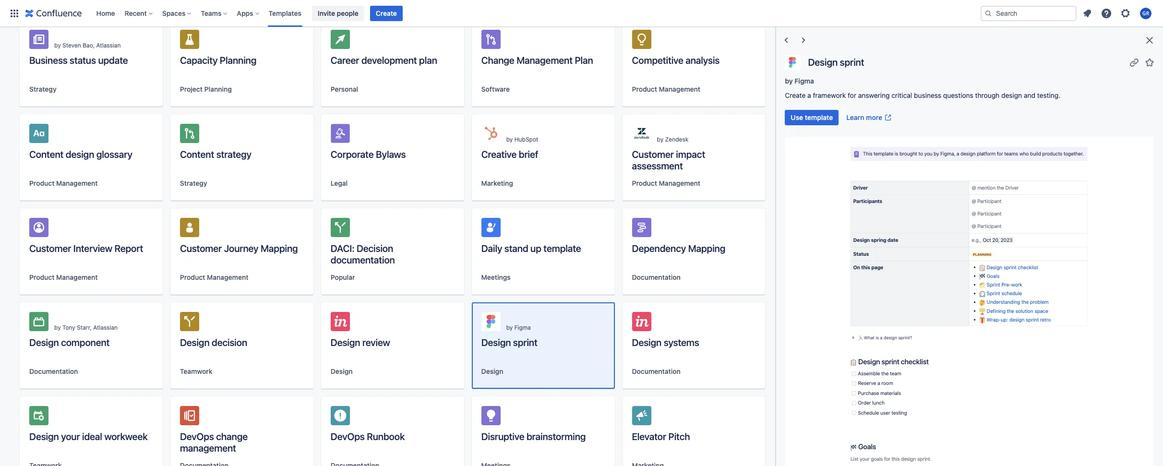 Task type: describe. For each thing, give the bounding box(es) containing it.
design review
[[331, 337, 390, 348]]

design your ideal workweek
[[29, 431, 148, 442]]

content design glossary
[[29, 149, 132, 160]]

design button for design sprint
[[482, 367, 504, 377]]

devops runbook button
[[321, 397, 464, 466]]

product management for impact
[[632, 179, 701, 187]]

journey
[[224, 243, 259, 254]]

up
[[531, 243, 542, 254]]

disruptive brainstorming
[[482, 431, 586, 442]]

design component
[[29, 337, 110, 348]]

notification icon image
[[1082, 7, 1094, 19]]

search image
[[985, 9, 993, 17]]

product for customer journey mapping
[[180, 273, 205, 281]]

templates
[[269, 9, 302, 17]]

runbook
[[367, 431, 405, 442]]

banner containing home
[[0, 0, 1164, 27]]

zendesk
[[665, 136, 689, 143]]

update
[[98, 55, 128, 66]]

by hubspot
[[506, 136, 539, 143]]

design systems
[[632, 337, 700, 348]]

meetings
[[482, 273, 511, 281]]

project
[[180, 85, 203, 93]]

global element
[[6, 0, 979, 27]]

legal button
[[331, 179, 348, 188]]

customer impact assessment
[[632, 149, 706, 171]]

starr,
[[77, 324, 92, 331]]

previous template image
[[781, 35, 793, 46]]

by for design sprint
[[506, 324, 513, 331]]

1 vertical spatial share link image
[[727, 130, 739, 141]]

product management for design
[[29, 179, 98, 187]]

invite people button
[[312, 6, 364, 21]]

documentation for systems
[[632, 367, 681, 376]]

through
[[976, 91, 1000, 99]]

plan
[[575, 55, 593, 66]]

strategy button for content strategy
[[180, 179, 207, 188]]

1 vertical spatial template
[[544, 243, 581, 254]]

planning for project planning
[[204, 85, 232, 93]]

learn
[[847, 113, 865, 122]]

meetings button
[[482, 273, 511, 282]]

brainstorming
[[527, 431, 586, 442]]

impact
[[676, 149, 706, 160]]

1 mapping from the left
[[261, 243, 298, 254]]

design button for design review
[[331, 367, 353, 377]]

documentation for mapping
[[632, 273, 681, 281]]

product for content design glossary
[[29, 179, 55, 187]]

management left plan
[[517, 55, 573, 66]]

teams button
[[198, 6, 231, 21]]

software
[[482, 85, 510, 93]]

documentation
[[331, 255, 395, 266]]

strategy button for business status update
[[29, 85, 57, 94]]

0 vertical spatial sprint
[[840, 56, 865, 67]]

1 vertical spatial design sprint
[[482, 337, 538, 348]]

change
[[216, 431, 248, 442]]

management for assessment
[[659, 179, 701, 187]]

templates link
[[266, 6, 304, 21]]

bylaws
[[376, 149, 406, 160]]

interview
[[73, 243, 112, 254]]

product management button for journey
[[180, 273, 248, 282]]

content strategy
[[180, 149, 252, 160]]

design inside button
[[29, 431, 59, 442]]

invite
[[318, 9, 335, 17]]

popular button
[[331, 273, 355, 282]]

documentation button for systems
[[632, 367, 681, 377]]

1 vertical spatial figma
[[515, 324, 531, 331]]

apps button
[[234, 6, 263, 21]]

personal button
[[331, 85, 358, 94]]

planning for capacity planning
[[220, 55, 257, 66]]

create a framework for answering critical business questions through design and testing.
[[785, 91, 1061, 99]]

recent button
[[122, 6, 156, 21]]

by zendesk
[[657, 136, 689, 143]]

dependency mapping
[[632, 243, 726, 254]]

by tony starr, atlassian
[[54, 324, 118, 331]]

analysis
[[686, 55, 720, 66]]

and
[[1024, 91, 1036, 99]]

business
[[29, 55, 68, 66]]

business status update
[[29, 55, 128, 66]]

product management button for analysis
[[632, 85, 701, 94]]

hubspot
[[515, 136, 539, 143]]

popular
[[331, 273, 355, 281]]

career development plan
[[331, 55, 437, 66]]

critical
[[892, 91, 913, 99]]

1 horizontal spatial by figma
[[785, 77, 815, 85]]

creative brief
[[482, 149, 539, 160]]

devops for devops change management
[[180, 431, 214, 442]]

use template
[[791, 113, 833, 122]]

marketing button
[[482, 179, 513, 188]]

devops for devops runbook
[[331, 431, 365, 442]]

0 vertical spatial design sprint
[[808, 56, 865, 67]]

strategy for content strategy
[[180, 179, 207, 187]]

product for customer impact assessment
[[632, 179, 657, 187]]

1 vertical spatial sprint
[[513, 337, 538, 348]]

star design sprint image
[[1144, 56, 1156, 68]]

content for content design glossary
[[29, 149, 64, 160]]

management for glossary
[[56, 179, 98, 187]]

development
[[362, 55, 417, 66]]

teams
[[201, 9, 222, 17]]

product management for analysis
[[632, 85, 701, 93]]

corporate bylaws
[[331, 149, 406, 160]]

daily
[[482, 243, 502, 254]]

product management button for design
[[29, 179, 98, 188]]

a
[[808, 91, 811, 99]]

1 horizontal spatial figma
[[795, 77, 815, 85]]

atlassian for component
[[93, 324, 118, 331]]

invite people
[[318, 9, 359, 17]]

management for report
[[56, 273, 98, 281]]

management
[[180, 443, 236, 454]]

assessment
[[632, 160, 683, 171]]

product management button for interview
[[29, 273, 98, 282]]

product management for journey
[[180, 273, 248, 281]]

ideal
[[82, 431, 102, 442]]

by for creative brief
[[506, 136, 513, 143]]

documentation for component
[[29, 367, 78, 376]]



Task type: vqa. For each thing, say whether or not it's contained in the screenshot.
table ⇧⌥t image
no



Task type: locate. For each thing, give the bounding box(es) containing it.
1 design button from the left
[[331, 367, 353, 377]]

1 vertical spatial strategy button
[[180, 179, 207, 188]]

planning right capacity at the top of the page
[[220, 55, 257, 66]]

strategy down business
[[29, 85, 57, 93]]

daci:
[[331, 243, 355, 254]]

Search field
[[981, 6, 1077, 21]]

learn more
[[847, 113, 883, 122]]

management down content design glossary
[[56, 179, 98, 187]]

component
[[61, 337, 110, 348]]

plan
[[419, 55, 437, 66]]

your
[[61, 431, 80, 442]]

devops up management
[[180, 431, 214, 442]]

use template button
[[785, 110, 839, 125]]

customer up assessment
[[632, 149, 674, 160]]

review
[[363, 337, 390, 348]]

documentation button for component
[[29, 367, 78, 377]]

0 horizontal spatial by figma
[[506, 324, 531, 331]]

atlassian for status
[[96, 42, 121, 49]]

content for content strategy
[[180, 149, 214, 160]]

mapping right journey
[[261, 243, 298, 254]]

recent
[[125, 9, 147, 17]]

share link image left star design sprint icon
[[1129, 56, 1141, 68]]

template
[[805, 113, 833, 122], [544, 243, 581, 254]]

0 horizontal spatial template
[[544, 243, 581, 254]]

1 vertical spatial create
[[785, 91, 806, 99]]

2 content from the left
[[180, 149, 214, 160]]

1 horizontal spatial share link image
[[1129, 56, 1141, 68]]

product management button down competitive
[[632, 85, 701, 94]]

elevator
[[632, 431, 667, 442]]

2 horizontal spatial customer
[[632, 149, 674, 160]]

design left and
[[1002, 91, 1023, 99]]

change management plan
[[482, 55, 593, 66]]

1 horizontal spatial sprint
[[840, 56, 865, 67]]

home link
[[93, 6, 118, 21]]

0 vertical spatial design
[[1002, 91, 1023, 99]]

people
[[337, 9, 359, 17]]

strategy button down content strategy
[[180, 179, 207, 188]]

customer left journey
[[180, 243, 222, 254]]

management
[[517, 55, 573, 66], [659, 85, 701, 93], [56, 179, 98, 187], [659, 179, 701, 187], [56, 273, 98, 281], [207, 273, 248, 281]]

disruptive brainstorming button
[[472, 397, 615, 466]]

create for create
[[376, 9, 397, 17]]

by figma
[[785, 77, 815, 85], [506, 324, 531, 331]]

share link image left star customer impact assessment image
[[727, 130, 739, 141]]

mapping right dependency
[[688, 243, 726, 254]]

product management button down customer interview report
[[29, 273, 98, 282]]

2 devops from the left
[[331, 431, 365, 442]]

0 vertical spatial template
[[805, 113, 833, 122]]

documentation down dependency
[[632, 273, 681, 281]]

framework
[[813, 91, 846, 99]]

spaces
[[162, 9, 186, 17]]

disruptive
[[482, 431, 525, 442]]

customer for customer interview report
[[29, 243, 71, 254]]

legal
[[331, 179, 348, 187]]

creative
[[482, 149, 517, 160]]

strategy
[[29, 85, 57, 93], [180, 179, 207, 187]]

0 vertical spatial atlassian
[[96, 42, 121, 49]]

questions
[[944, 91, 974, 99]]

1 horizontal spatial devops
[[331, 431, 365, 442]]

2 mapping from the left
[[688, 243, 726, 254]]

product management button down assessment
[[632, 179, 701, 188]]

devops change management
[[180, 431, 248, 454]]

your profile and preferences image
[[1141, 7, 1152, 19]]

devops inside devops change management
[[180, 431, 214, 442]]

teamwork
[[180, 367, 213, 376]]

template right "use"
[[805, 113, 833, 122]]

template inside button
[[805, 113, 833, 122]]

documentation button down design component at the bottom left of the page
[[29, 367, 78, 377]]

strategy button down business
[[29, 85, 57, 94]]

brief
[[519, 149, 539, 160]]

strategy
[[216, 149, 252, 160]]

management down customer interview report
[[56, 273, 98, 281]]

1 vertical spatial by figma
[[506, 324, 531, 331]]

2 design button from the left
[[482, 367, 504, 377]]

daily stand up template
[[482, 243, 581, 254]]

use
[[791, 113, 804, 122]]

documentation button down dependency
[[632, 273, 681, 282]]

0 vertical spatial strategy
[[29, 85, 57, 93]]

teamwork button
[[180, 367, 213, 377]]

1 horizontal spatial design button
[[482, 367, 504, 377]]

devops change management button
[[170, 397, 313, 466]]

create inside the global element
[[376, 9, 397, 17]]

0 vertical spatial by figma
[[785, 77, 815, 85]]

customer interview report
[[29, 243, 143, 254]]

content
[[29, 149, 64, 160], [180, 149, 214, 160]]

product management for interview
[[29, 273, 98, 281]]

documentation button down design systems
[[632, 367, 681, 377]]

by steven bao, atlassian
[[54, 42, 121, 49]]

1 vertical spatial planning
[[204, 85, 232, 93]]

0 horizontal spatial devops
[[180, 431, 214, 442]]

0 vertical spatial share link image
[[1129, 56, 1141, 68]]

product management down content design glossary
[[29, 179, 98, 187]]

planning inside project planning button
[[204, 85, 232, 93]]

product for customer interview report
[[29, 273, 55, 281]]

career
[[331, 55, 359, 66]]

0 vertical spatial planning
[[220, 55, 257, 66]]

elevator pitch
[[632, 431, 690, 442]]

strategy button
[[29, 85, 57, 94], [180, 179, 207, 188]]

figma
[[795, 77, 815, 85], [515, 324, 531, 331]]

decision
[[357, 243, 393, 254]]

0 horizontal spatial content
[[29, 149, 64, 160]]

1 vertical spatial atlassian
[[93, 324, 118, 331]]

product management button down customer journey mapping
[[180, 273, 248, 282]]

0 horizontal spatial figma
[[515, 324, 531, 331]]

sprint
[[840, 56, 865, 67], [513, 337, 538, 348]]

customer for customer journey mapping
[[180, 243, 222, 254]]

0 horizontal spatial strategy
[[29, 85, 57, 93]]

management down customer journey mapping
[[207, 273, 248, 281]]

product management down assessment
[[632, 179, 701, 187]]

steven
[[62, 42, 81, 49]]

template right up
[[544, 243, 581, 254]]

0 horizontal spatial mapping
[[261, 243, 298, 254]]

0 horizontal spatial design
[[66, 149, 94, 160]]

confluence image
[[25, 7, 82, 19], [25, 7, 82, 19]]

atlassian up the update
[[96, 42, 121, 49]]

settings icon image
[[1120, 7, 1132, 19]]

product for competitive analysis
[[632, 85, 657, 93]]

product management button down content design glossary
[[29, 179, 98, 188]]

design sprint
[[808, 56, 865, 67], [482, 337, 538, 348]]

by for customer impact assessment
[[657, 136, 664, 143]]

1 horizontal spatial design
[[1002, 91, 1023, 99]]

create for create a framework for answering critical business questions through design and testing.
[[785, 91, 806, 99]]

1 content from the left
[[29, 149, 64, 160]]

by for design component
[[54, 324, 61, 331]]

report
[[114, 243, 143, 254]]

0 horizontal spatial strategy button
[[29, 85, 57, 94]]

1 horizontal spatial design sprint
[[808, 56, 865, 67]]

strategy for business status update
[[29, 85, 57, 93]]

banner
[[0, 0, 1164, 27]]

design left glossary
[[66, 149, 94, 160]]

documentation down design component at the bottom left of the page
[[29, 367, 78, 376]]

glossary
[[96, 149, 132, 160]]

corporate
[[331, 149, 374, 160]]

elevator pitch button
[[623, 397, 766, 466]]

next template image
[[798, 35, 810, 46]]

1 horizontal spatial create
[[785, 91, 806, 99]]

close image
[[1144, 35, 1156, 46]]

1 horizontal spatial customer
[[180, 243, 222, 254]]

help icon image
[[1101, 7, 1113, 19]]

status
[[70, 55, 96, 66]]

tony
[[62, 324, 75, 331]]

planning right project
[[204, 85, 232, 93]]

decision
[[212, 337, 247, 348]]

answering
[[859, 91, 890, 99]]

1 horizontal spatial template
[[805, 113, 833, 122]]

apps
[[237, 9, 253, 17]]

spaces button
[[159, 6, 195, 21]]

1 horizontal spatial content
[[180, 149, 214, 160]]

share link image
[[1129, 56, 1141, 68], [727, 130, 739, 141]]

workweek
[[104, 431, 148, 442]]

bao,
[[83, 42, 95, 49]]

1 horizontal spatial mapping
[[688, 243, 726, 254]]

customer for customer impact assessment
[[632, 149, 674, 160]]

product management down customer interview report
[[29, 273, 98, 281]]

for
[[848, 91, 857, 99]]

customer
[[632, 149, 674, 160], [29, 243, 71, 254], [180, 243, 222, 254]]

documentation button
[[632, 273, 681, 282], [29, 367, 78, 377], [632, 367, 681, 377]]

management down competitive analysis
[[659, 85, 701, 93]]

product management down competitive
[[632, 85, 701, 93]]

devops
[[180, 431, 214, 442], [331, 431, 365, 442]]

design decision
[[180, 337, 247, 348]]

competitive
[[632, 55, 684, 66]]

0 horizontal spatial customer
[[29, 243, 71, 254]]

competitive analysis
[[632, 55, 720, 66]]

0 horizontal spatial design button
[[331, 367, 353, 377]]

1 vertical spatial design
[[66, 149, 94, 160]]

1 horizontal spatial strategy button
[[180, 179, 207, 188]]

1 vertical spatial strategy
[[180, 179, 207, 187]]

product management down customer journey mapping
[[180, 273, 248, 281]]

customer left interview
[[29, 243, 71, 254]]

documentation button for mapping
[[632, 273, 681, 282]]

create left a on the right top of page
[[785, 91, 806, 99]]

learn more link
[[841, 110, 898, 125]]

customer journey mapping
[[180, 243, 298, 254]]

mapping
[[261, 243, 298, 254], [688, 243, 726, 254]]

documentation down design systems
[[632, 367, 681, 376]]

1 devops from the left
[[180, 431, 214, 442]]

appswitcher icon image
[[9, 7, 20, 19]]

devops left runbook on the left of page
[[331, 431, 365, 442]]

create right 'people'
[[376, 9, 397, 17]]

0 horizontal spatial design sprint
[[482, 337, 538, 348]]

by
[[54, 42, 61, 49], [785, 77, 793, 85], [506, 136, 513, 143], [657, 136, 664, 143], [54, 324, 61, 331], [506, 324, 513, 331]]

customer inside customer impact assessment
[[632, 149, 674, 160]]

0 horizontal spatial share link image
[[727, 130, 739, 141]]

project planning
[[180, 85, 232, 93]]

management down customer impact assessment
[[659, 179, 701, 187]]

change
[[482, 55, 515, 66]]

by for business status update
[[54, 42, 61, 49]]

1 horizontal spatial strategy
[[180, 179, 207, 187]]

design your ideal workweek button
[[20, 397, 163, 466]]

strategy down content strategy
[[180, 179, 207, 187]]

devops runbook
[[331, 431, 405, 442]]

product management button for impact
[[632, 179, 701, 188]]

stand
[[505, 243, 529, 254]]

documentation
[[632, 273, 681, 281], [29, 367, 78, 376], [632, 367, 681, 376]]

0 horizontal spatial sprint
[[513, 337, 538, 348]]

0 horizontal spatial create
[[376, 9, 397, 17]]

marketing
[[482, 179, 513, 187]]

0 vertical spatial create
[[376, 9, 397, 17]]

0 vertical spatial strategy button
[[29, 85, 57, 94]]

software button
[[482, 85, 510, 94]]

atlassian right starr,
[[93, 324, 118, 331]]

0 vertical spatial figma
[[795, 77, 815, 85]]

more
[[866, 113, 883, 122]]

home
[[96, 9, 115, 17]]

management for mapping
[[207, 273, 248, 281]]

star customer impact assessment image
[[743, 130, 754, 141]]

capacity
[[180, 55, 218, 66]]



